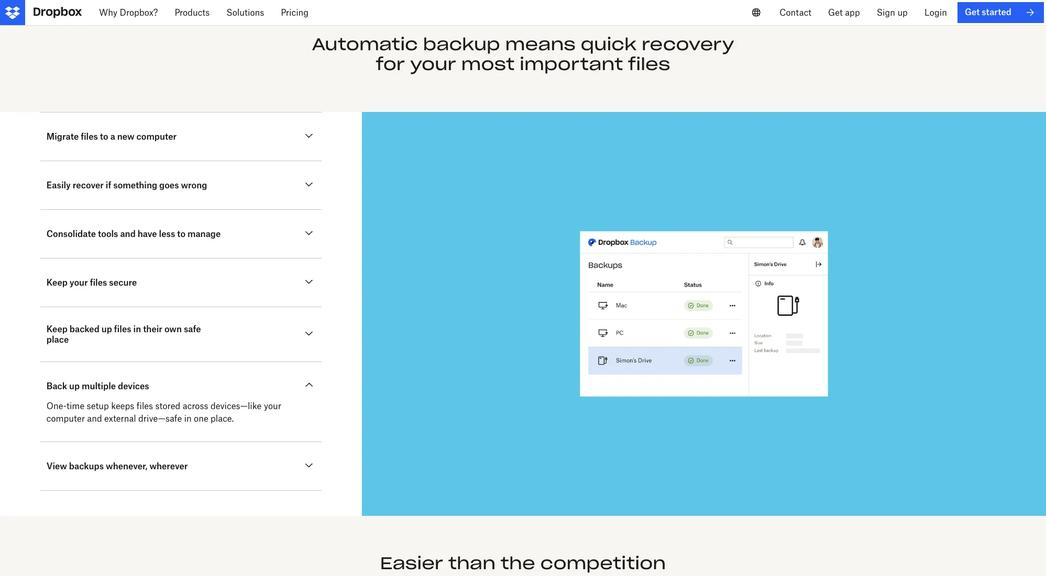 Task type: locate. For each thing, give the bounding box(es) containing it.
sign up
[[877, 7, 908, 18]]

0 horizontal spatial computer
[[47, 414, 85, 425]]

back up multiple devices
[[47, 382, 149, 392]]

means
[[505, 33, 576, 55]]

up inside sign up link
[[898, 7, 908, 18]]

pricing
[[281, 7, 309, 18]]

keeps
[[111, 402, 134, 412]]

1 vertical spatial your
[[70, 278, 88, 288]]

keep down consolidate
[[47, 278, 68, 288]]

sign up link
[[868, 0, 916, 25]]

up right the backed
[[102, 325, 112, 335]]

app
[[845, 7, 860, 18]]

2 horizontal spatial up
[[898, 7, 908, 18]]

0 horizontal spatial and
[[87, 414, 102, 425]]

in left "their"
[[133, 325, 141, 335]]

backups
[[69, 462, 104, 472]]

solutions button
[[218, 0, 273, 25]]

computer down one-
[[47, 414, 85, 425]]

1 vertical spatial keep
[[47, 325, 68, 335]]

why dropbox? button
[[91, 0, 166, 25]]

automatic backup means quick recovery for your most important files
[[312, 33, 734, 75]]

new
[[117, 132, 134, 142]]

in
[[133, 325, 141, 335], [184, 414, 192, 425]]

0 horizontal spatial up
[[69, 382, 80, 392]]

dropbox?
[[120, 7, 158, 18]]

up for sign
[[898, 7, 908, 18]]

2 vertical spatial up
[[69, 382, 80, 392]]

goes
[[159, 180, 179, 191]]

0 vertical spatial computer
[[136, 132, 177, 142]]

2 horizontal spatial your
[[410, 53, 456, 75]]

get left started at the top
[[965, 7, 980, 18]]

view backups whenever, wherever
[[47, 462, 188, 472]]

most
[[461, 53, 515, 75]]

solutions
[[226, 7, 264, 18]]

1 vertical spatial and
[[87, 414, 102, 425]]

wherever
[[150, 462, 188, 472]]

automatic
[[312, 33, 418, 55]]

2 vertical spatial your
[[264, 402, 281, 412]]

up
[[898, 7, 908, 18], [102, 325, 112, 335], [69, 382, 80, 392]]

migrate files to a new computer
[[47, 132, 177, 142]]

in inside 'one-time setup keeps files stored across devices—like your computer and external drive—safe in one place.'
[[184, 414, 192, 425]]

and
[[120, 229, 136, 240], [87, 414, 102, 425]]

1 horizontal spatial get
[[965, 7, 980, 18]]

login link
[[916, 0, 956, 25]]

one-
[[47, 402, 67, 412]]

keep left the backed
[[47, 325, 68, 335]]

their
[[143, 325, 162, 335]]

products
[[175, 7, 210, 18]]

place.
[[211, 414, 234, 425]]

across
[[183, 402, 208, 412]]

easily recover if something goes wrong
[[47, 180, 207, 191]]

1 horizontal spatial up
[[102, 325, 112, 335]]

external
[[104, 414, 136, 425]]

0 vertical spatial your
[[410, 53, 456, 75]]

1 vertical spatial up
[[102, 325, 112, 335]]

to right less
[[177, 229, 185, 240]]

one-time setup keeps files stored across devices—like your computer and external drive—safe in one place.
[[47, 402, 281, 425]]

0 horizontal spatial get
[[828, 7, 843, 18]]

get inside "link"
[[965, 7, 980, 18]]

get inside dropdown button
[[828, 7, 843, 18]]

2 keep from the top
[[47, 325, 68, 335]]

0 vertical spatial and
[[120, 229, 136, 240]]

a list of a user's devices and hard drives that are being backed up in dropbox backup image
[[387, 137, 1021, 492]]

computer
[[136, 132, 177, 142], [47, 414, 85, 425]]

sign
[[877, 7, 895, 18]]

multiple
[[82, 382, 116, 392]]

up for back
[[69, 382, 80, 392]]

recovery
[[642, 33, 734, 55]]

your left secure
[[70, 278, 88, 288]]

0 vertical spatial up
[[898, 7, 908, 18]]

keep inside keep backed up files in their own safe place
[[47, 325, 68, 335]]

files
[[628, 53, 670, 75], [81, 132, 98, 142], [90, 278, 107, 288], [114, 325, 131, 335], [137, 402, 153, 412]]

than
[[448, 553, 496, 575]]

get started link
[[958, 2, 1044, 23]]

keep backed up files in their own safe place
[[47, 325, 201, 345]]

keep
[[47, 278, 68, 288], [47, 325, 68, 335]]

0 horizontal spatial your
[[70, 278, 88, 288]]

1 vertical spatial in
[[184, 414, 192, 425]]

1 keep from the top
[[47, 278, 68, 288]]

keep for keep your files secure
[[47, 278, 68, 288]]

your right devices—like
[[264, 402, 281, 412]]

in left the one
[[184, 414, 192, 425]]

your
[[410, 53, 456, 75], [70, 278, 88, 288], [264, 402, 281, 412]]

if
[[106, 180, 111, 191]]

up right back
[[69, 382, 80, 392]]

view
[[47, 462, 67, 472]]

0 horizontal spatial in
[[133, 325, 141, 335]]

0 vertical spatial in
[[133, 325, 141, 335]]

your right for
[[410, 53, 456, 75]]

whenever,
[[106, 462, 148, 472]]

get
[[965, 7, 980, 18], [828, 7, 843, 18]]

place
[[47, 335, 69, 345]]

to left a
[[100, 132, 108, 142]]

why
[[99, 7, 117, 18]]

to
[[100, 132, 108, 142], [177, 229, 185, 240]]

files inside keep backed up files in their own safe place
[[114, 325, 131, 335]]

1 horizontal spatial to
[[177, 229, 185, 240]]

and left the have
[[120, 229, 136, 240]]

the
[[501, 553, 535, 575]]

tools
[[98, 229, 118, 240]]

1 horizontal spatial in
[[184, 414, 192, 425]]

get for get started
[[965, 7, 980, 18]]

devices—like
[[211, 402, 262, 412]]

0 vertical spatial keep
[[47, 278, 68, 288]]

1 horizontal spatial your
[[264, 402, 281, 412]]

back
[[47, 382, 67, 392]]

migrate
[[47, 132, 79, 142]]

and down setup at left bottom
[[87, 414, 102, 425]]

have
[[138, 229, 157, 240]]

get left app
[[828, 7, 843, 18]]

0 vertical spatial to
[[100, 132, 108, 142]]

1 vertical spatial computer
[[47, 414, 85, 425]]

computer right new
[[136, 132, 177, 142]]

up right "sign"
[[898, 7, 908, 18]]

time
[[67, 402, 84, 412]]

wrong
[[181, 180, 207, 191]]



Task type: describe. For each thing, give the bounding box(es) containing it.
stored
[[155, 402, 180, 412]]

backed
[[70, 325, 99, 335]]

secure
[[109, 278, 137, 288]]

files inside 'one-time setup keeps files stored across devices—like your computer and external drive—safe in one place.'
[[137, 402, 153, 412]]

computer inside 'one-time setup keeps files stored across devices—like your computer and external drive—safe in one place.'
[[47, 414, 85, 425]]

drive—safe
[[138, 414, 182, 425]]

recover
[[73, 180, 104, 191]]

contact button
[[771, 0, 820, 25]]

keep your files secure
[[47, 278, 137, 288]]

easier than the competition
[[380, 553, 666, 575]]

setup
[[87, 402, 109, 412]]

backup
[[423, 33, 500, 55]]

your inside the automatic backup means quick recovery for your most important files
[[410, 53, 456, 75]]

consolidate
[[47, 229, 96, 240]]

easier
[[380, 553, 443, 575]]

safe
[[184, 325, 201, 335]]

get for get app
[[828, 7, 843, 18]]

own
[[164, 325, 182, 335]]

consolidate tools and have less to manage
[[47, 229, 221, 240]]

something
[[113, 180, 157, 191]]

started
[[982, 7, 1012, 18]]

get app button
[[820, 0, 868, 25]]

less
[[159, 229, 175, 240]]

important
[[520, 53, 623, 75]]

in inside keep backed up files in their own safe place
[[133, 325, 141, 335]]

a
[[110, 132, 115, 142]]

get started
[[965, 7, 1012, 18]]

login
[[925, 7, 947, 18]]

contact
[[780, 7, 812, 18]]

files inside the automatic backup means quick recovery for your most important files
[[628, 53, 670, 75]]

your inside 'one-time setup keeps files stored across devices—like your computer and external drive—safe in one place.'
[[264, 402, 281, 412]]

1 horizontal spatial and
[[120, 229, 136, 240]]

get app
[[828, 7, 860, 18]]

keep for keep backed up files in their own safe place
[[47, 325, 68, 335]]

1 vertical spatial to
[[177, 229, 185, 240]]

pricing link
[[273, 0, 317, 25]]

and inside 'one-time setup keeps files stored across devices—like your computer and external drive—safe in one place.'
[[87, 414, 102, 425]]

products button
[[166, 0, 218, 25]]

up inside keep backed up files in their own safe place
[[102, 325, 112, 335]]

1 horizontal spatial computer
[[136, 132, 177, 142]]

quick
[[581, 33, 637, 55]]

competition
[[540, 553, 666, 575]]

manage
[[188, 229, 221, 240]]

why dropbox?
[[99, 7, 158, 18]]

for
[[376, 53, 405, 75]]

easily
[[47, 180, 71, 191]]

one
[[194, 414, 208, 425]]

0 horizontal spatial to
[[100, 132, 108, 142]]

devices
[[118, 382, 149, 392]]



Task type: vqa. For each thing, say whether or not it's contained in the screenshot.
Signatures link
no



